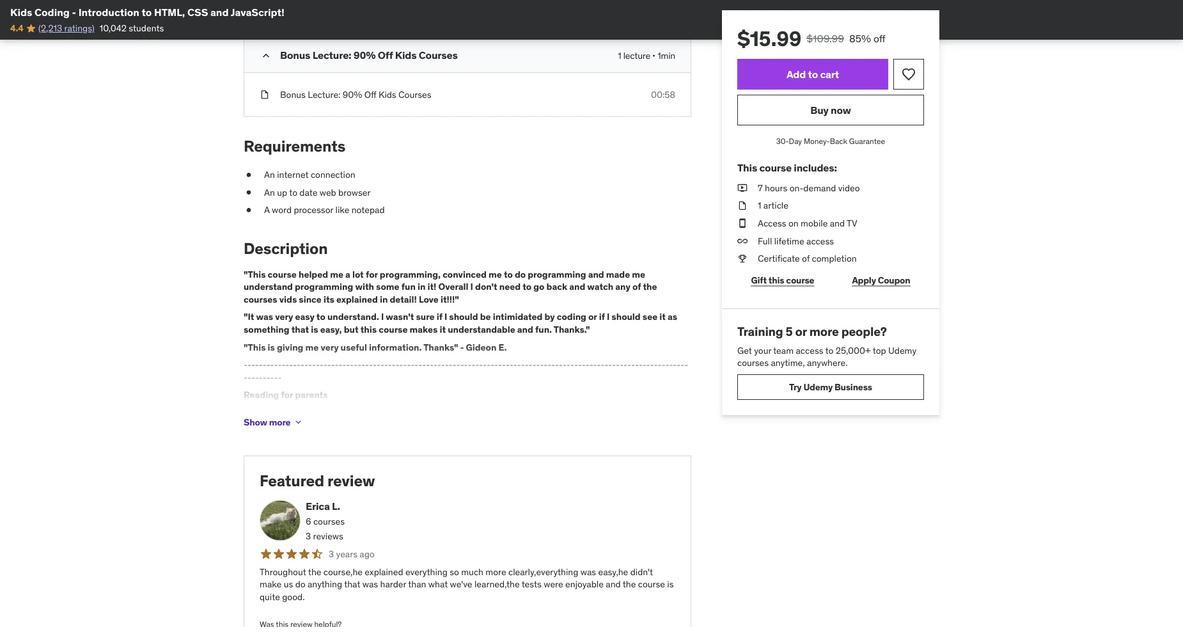 Task type: vqa. For each thing, say whether or not it's contained in the screenshot.
bottom Kids
yes



Task type: locate. For each thing, give the bounding box(es) containing it.
kids coding - introduction to html, css and javascript!
[[10, 5, 285, 19]]

courses down get
[[738, 357, 769, 368]]

tests
[[522, 579, 542, 590]]

1 lecture • 1min
[[618, 50, 676, 61]]

1 vertical spatial 3
[[329, 548, 334, 560]]

skill
[[497, 419, 513, 431]]

1 vertical spatial bonus lecture: 90% off kids courses
[[280, 89, 432, 100]]

off for 1 lecture
[[378, 49, 393, 62]]

final 5 question quiz.
[[280, 11, 365, 22]]

lead
[[548, 419, 565, 431]]

30-day money-back guarantee
[[777, 136, 886, 146]]

in left it!
[[418, 281, 426, 292]]

access on mobile and tv
[[758, 217, 858, 229]]

0 vertical spatial on
[[789, 217, 799, 229]]

courses down understand
[[244, 293, 277, 305]]

detail! love
[[390, 293, 439, 305]]

of down full lifetime access at the top of the page
[[802, 253, 810, 264]]

xsmall image
[[260, 10, 270, 23], [738, 182, 748, 194], [738, 199, 748, 212], [244, 204, 254, 216], [738, 252, 748, 265], [293, 417, 304, 427]]

computer,
[[409, 407, 449, 418]]

full lifetime access
[[758, 235, 835, 247]]

understand
[[244, 281, 293, 292]]

something down the "it at the left of page
[[244, 324, 290, 335]]

course up understand
[[268, 268, 297, 280]]

to left cart
[[809, 67, 818, 81]]

lifetime
[[775, 235, 805, 247]]

bonus lecture: 90% off kids courses for 1 lecture
[[280, 49, 458, 62]]

0 vertical spatial courses
[[419, 49, 458, 62]]

0 horizontal spatial this
[[361, 324, 377, 335]]

programming
[[295, 281, 353, 292]]

apply coupon button
[[839, 267, 925, 293]]

is inside "throughout the course,he explained everything so much more clearly,everything was easy,he didn't make us do anything that was harder than what we've learned,the tests were enjoyable and the course is quite good."
[[668, 579, 674, 590]]

on right time
[[382, 407, 392, 418]]

00:58
[[651, 89, 676, 100]]

me up programming
[[330, 268, 344, 280]]

0 horizontal spatial very
[[275, 311, 293, 323]]

phone
[[452, 407, 477, 418]]

2 "this from the top
[[244, 341, 266, 353]]

your right get
[[755, 344, 772, 356]]

course,he
[[324, 566, 363, 578]]

1 for 1 article
[[758, 200, 762, 211]]

2 vertical spatial do
[[295, 579, 306, 590]]

2 vertical spatial kids
[[379, 89, 397, 100]]

xsmall image left a on the top of the page
[[244, 204, 254, 216]]

xsmall image left internet
[[244, 169, 254, 181]]

them down time
[[366, 419, 386, 431]]

to left go
[[523, 281, 532, 292]]

an left internet
[[264, 169, 275, 180]]

0 vertical spatial do
[[515, 268, 526, 280]]

a left 'lot'
[[346, 268, 351, 280]]

2 horizontal spatial or
[[796, 324, 807, 339]]

sure
[[416, 311, 435, 323]]

it up thanks"
[[440, 324, 446, 335]]

0 horizontal spatial courses
[[244, 293, 277, 305]]

2 bonus lecture: 90% off kids courses from the top
[[280, 89, 432, 100]]

do up "career"
[[622, 407, 633, 418]]

more up learned,the
[[486, 566, 507, 578]]

kids
[[10, 5, 32, 19], [395, 49, 417, 62], [379, 89, 397, 100]]

0 horizontal spatial was
[[256, 311, 273, 323]]

0 horizontal spatial something
[[244, 324, 290, 335]]

and
[[211, 5, 229, 19], [830, 217, 845, 229], [570, 281, 586, 292], [518, 324, 534, 335], [606, 579, 621, 590]]

to inside training 5 or more people? get your team access to 25,000+ top udemy courses anytime, anywhere.
[[826, 344, 834, 356]]

makes
[[410, 324, 438, 335]]

kids for 1 lecture
[[395, 49, 417, 62]]

0 vertical spatial much
[[337, 407, 360, 418]]

us
[[284, 579, 293, 590]]

1 vertical spatial udemy
[[804, 381, 833, 393]]

i left don't
[[471, 281, 473, 292]]

or up anytime,
[[796, 324, 807, 339]]

do
[[244, 407, 255, 418]]

parents
[[295, 389, 328, 401]]

coding
[[557, 311, 587, 323]]

ratings)
[[64, 22, 95, 34]]

0 vertical spatial 5
[[302, 11, 307, 22]]

0 horizontal spatial your
[[257, 407, 275, 418]]

access down the mobile
[[807, 235, 835, 247]]

html,
[[154, 5, 185, 19]]

3 years ago
[[329, 548, 375, 560]]

1 vertical spatial 5
[[786, 324, 793, 339]]

xsmall image left full in the right top of the page
[[738, 235, 748, 247]]

more inside button
[[269, 416, 291, 428]]

0 horizontal spatial 5
[[302, 11, 307, 22]]

xsmall image left the up
[[244, 186, 254, 199]]

udemy right try
[[804, 381, 833, 393]]

1 vertical spatial kids
[[395, 49, 417, 62]]

0 horizontal spatial on
[[382, 407, 392, 418]]

7
[[758, 182, 763, 194]]

explained up harder
[[365, 566, 403, 578]]

was up enjoyable
[[581, 566, 596, 578]]

1 horizontal spatial i
[[445, 311, 447, 323]]

xsmall image for an up to date web browser
[[244, 186, 254, 199]]

0 vertical spatial this
[[769, 274, 785, 286]]

xsmall image left 'access'
[[738, 217, 748, 230]]

good.
[[282, 591, 305, 603]]

1 horizontal spatial was
[[363, 579, 378, 590]]

that
[[292, 324, 309, 335], [515, 419, 531, 431], [642, 419, 658, 431], [344, 579, 361, 590]]

1 horizontal spatial for
[[366, 268, 378, 280]]

udemy inside training 5 or more people? get your team access to 25,000+ top udemy courses anytime, anywhere.
[[889, 344, 917, 356]]

i left wasn't on the left
[[381, 311, 384, 323]]

2 vertical spatial or
[[479, 407, 487, 418]]

0 horizontal spatial it
[[440, 324, 446, 335]]

1 vertical spatial very
[[321, 341, 339, 353]]

udemy
[[889, 344, 917, 356], [804, 381, 833, 393]]

to up easy,
[[317, 311, 326, 323]]

1 vertical spatial it
[[440, 324, 446, 335]]

0 vertical spatial 1
[[618, 50, 622, 61]]

xsmall image for certificate
[[738, 252, 748, 265]]

1 vertical spatial in
[[380, 293, 388, 305]]

e.
[[499, 341, 507, 353]]

video
[[839, 182, 860, 194]]

giving
[[277, 341, 304, 353]]

was right the "it at the left of page
[[256, 311, 273, 323]]

bonus for 1 lecture
[[280, 49, 311, 62]]

xsmall image left '1 article'
[[738, 199, 748, 212]]

3 down 6
[[306, 530, 311, 542]]

of inside "this course helped me a lot for programming, convinced me to do programming and made me understand programming with some fun in it! overall i don't need to go back and watch any of the courses vids since its explained in detail! love it!!!" "it was very easy to understand. i wasn't sure if i should be intimidated by coding or if i should see it as something that is easy, but this course makes it understandable and fun. thanks." "this is giving me very useful information. thanks" - gideon e. --------------------------------------------------------------------------------------------------------------------- ---------- reading for parents do your kids spend too much time on the computer, phone or tablet? don't you wish they could do something more productive? why not get them to learn a life long valuable skill that will lead them into a career that pays 2 times the national average?
[[633, 281, 641, 292]]

2 vertical spatial was
[[363, 579, 378, 590]]

lecture: up requirements
[[308, 89, 341, 100]]

it!!!"
[[441, 293, 459, 305]]

xsmall image
[[260, 88, 270, 101], [244, 169, 254, 181], [244, 186, 254, 199], [738, 217, 748, 230], [738, 235, 748, 247]]

date
[[300, 186, 318, 198]]

full
[[758, 235, 773, 247]]

"it
[[244, 311, 254, 323]]

more up times
[[244, 419, 264, 431]]

0 vertical spatial lecture:
[[313, 49, 352, 62]]

1 horizontal spatial this
[[769, 274, 785, 286]]

the down the show more
[[268, 432, 281, 443]]

add
[[787, 67, 806, 81]]

90% for 00:58
[[343, 89, 362, 100]]

•
[[653, 50, 656, 61]]

0 vertical spatial was
[[256, 311, 273, 323]]

an
[[264, 169, 275, 180], [264, 186, 275, 198]]

1 an from the top
[[264, 169, 275, 180]]

access up anywhere.
[[796, 344, 824, 356]]

spend
[[295, 407, 320, 418]]

0 horizontal spatial off
[[365, 89, 377, 100]]

add to cart
[[787, 67, 840, 81]]

2 them from the left
[[567, 419, 588, 431]]

1 horizontal spatial them
[[567, 419, 588, 431]]

0 vertical spatial kids
[[10, 5, 32, 19]]

very down easy,
[[321, 341, 339, 353]]

very
[[275, 311, 293, 323], [321, 341, 339, 353]]

for up kids
[[281, 389, 293, 401]]

an for an internet connection
[[264, 169, 275, 180]]

this inside "this course helped me a lot for programming, convinced me to do programming and made me understand programming with some fun in it! overall i don't need to go back and watch any of the courses vids since its explained in detail! love it!!!" "it was very easy to understand. i wasn't sure if i should be intimidated by coding or if i should see it as something that is easy, but this course makes it understandable and fun. thanks." "this is giving me very useful information. thanks" - gideon e. --------------------------------------------------------------------------------------------------------------------- ---------- reading for parents do your kids spend too much time on the computer, phone or tablet? don't you wish they could do something more productive? why not get them to learn a life long valuable skill that will lead them into a career that pays 2 times the national average?
[[361, 324, 377, 335]]

0 horizontal spatial or
[[479, 407, 487, 418]]

access inside training 5 or more people? get your team access to 25,000+ top udemy courses anytime, anywhere.
[[796, 344, 824, 356]]

something
[[244, 324, 290, 335], [635, 407, 677, 418]]

1 horizontal spatial your
[[755, 344, 772, 356]]

course down didn't at the right bottom
[[638, 579, 665, 590]]

by
[[545, 311, 555, 323]]

0 horizontal spatial if
[[437, 311, 443, 323]]

3 inside erica l. 6 courses 3 reviews
[[306, 530, 311, 542]]

more right show
[[269, 416, 291, 428]]

and down easy,he
[[606, 579, 621, 590]]

3 left years
[[329, 548, 334, 560]]

mobile
[[801, 217, 828, 229]]

1 left lecture in the right of the page
[[618, 50, 622, 61]]

1 vertical spatial bonus
[[280, 89, 306, 100]]

0 vertical spatial bonus lecture: 90% off kids courses
[[280, 49, 458, 62]]

1 vertical spatial do
[[622, 407, 633, 418]]

much up we've
[[462, 566, 484, 578]]

1 bonus from the top
[[280, 49, 311, 62]]

xsmall image for access on mobile and tv
[[738, 217, 748, 230]]

course down certificate of completion
[[787, 274, 815, 286]]

i should
[[607, 311, 641, 323]]

will
[[533, 419, 546, 431]]

thanks."
[[554, 324, 590, 335]]

this right but
[[361, 324, 377, 335]]

training 5 or more people? get your team access to 25,000+ top udemy courses anytime, anywhere.
[[738, 324, 917, 368]]

to up anywhere.
[[826, 344, 834, 356]]

if left i should
[[599, 311, 605, 323]]

xsmall image for full lifetime access
[[738, 235, 748, 247]]

0 vertical spatial it
[[660, 311, 666, 323]]

average?
[[318, 432, 354, 443]]

a
[[346, 268, 351, 280], [421, 419, 426, 431], [608, 419, 612, 431]]

0 horizontal spatial udemy
[[804, 381, 833, 393]]

in down the some
[[380, 293, 388, 305]]

0 horizontal spatial do
[[295, 579, 306, 590]]

xsmall image left certificate
[[738, 252, 748, 265]]

7 hours on-demand video
[[758, 182, 860, 194]]

buy now
[[811, 103, 852, 116]]

2 bonus from the top
[[280, 89, 306, 100]]

something up pays
[[635, 407, 677, 418]]

1 vertical spatial 90%
[[343, 89, 362, 100]]

on up full lifetime access at the top of the page
[[789, 217, 799, 229]]

5 for training
[[786, 324, 793, 339]]

1 horizontal spatial if
[[599, 311, 605, 323]]

them down wish
[[567, 419, 588, 431]]

1 horizontal spatial of
[[802, 253, 810, 264]]

a left life
[[421, 419, 426, 431]]

xsmall image up national on the left bottom of the page
[[293, 417, 304, 427]]

5 inside training 5 or more people? get your team access to 25,000+ top udemy courses anytime, anywhere.
[[786, 324, 793, 339]]

0 vertical spatial for
[[366, 268, 378, 280]]

helped
[[299, 268, 328, 280]]

explained down with
[[337, 293, 378, 305]]

0 horizontal spatial 3
[[306, 530, 311, 542]]

lecture: down question
[[313, 49, 352, 62]]

too
[[322, 407, 335, 418]]

much inside "throughout the course,he explained everything so much more clearly,everything was easy,he didn't make us do anything that was harder than what we've learned,the tests were enjoyable and the course is quite good."
[[462, 566, 484, 578]]

0 vertical spatial or
[[589, 311, 597, 323]]

0 vertical spatial something
[[244, 324, 290, 335]]

and right css
[[211, 5, 229, 19]]

1 vertical spatial "this
[[244, 341, 266, 353]]

make
[[260, 579, 282, 590]]

explained inside "throughout the course,he explained everything so much more clearly,everything was easy,he didn't make us do anything that was harder than what we've learned,the tests were enjoyable and the course is quite good."
[[365, 566, 403, 578]]

1 horizontal spatial in
[[418, 281, 426, 292]]

into
[[590, 419, 605, 431]]

wasn't
[[386, 311, 414, 323]]

0 vertical spatial access
[[807, 235, 835, 247]]

0 horizontal spatial in
[[380, 293, 388, 305]]

do up need
[[515, 268, 526, 280]]

1 bonus lecture: 90% off kids courses from the top
[[280, 49, 458, 62]]

0 vertical spatial an
[[264, 169, 275, 180]]

an left the up
[[264, 186, 275, 198]]

1 vertical spatial much
[[462, 566, 484, 578]]

bonus lecture: 90% off kids courses
[[280, 49, 458, 62], [280, 89, 432, 100]]

courses for 1 lecture
[[419, 49, 458, 62]]

0 vertical spatial off
[[378, 49, 393, 62]]

so
[[450, 566, 459, 578]]

0 vertical spatial 90%
[[354, 49, 376, 62]]

1 vertical spatial explained
[[365, 566, 403, 578]]

try
[[790, 381, 802, 393]]

0 vertical spatial your
[[755, 344, 772, 356]]

udemy right the top
[[889, 344, 917, 356]]

years
[[336, 548, 358, 560]]

was left harder
[[363, 579, 378, 590]]

1 horizontal spatial 5
[[786, 324, 793, 339]]

bonus lecture: 90% off kids courses for 00:58
[[280, 89, 432, 100]]

cart
[[821, 67, 840, 81]]

why
[[316, 419, 333, 431]]

xsmall image left final
[[260, 10, 270, 23]]

or right coding in the left of the page
[[589, 311, 597, 323]]

1 vertical spatial 1
[[758, 200, 762, 211]]

xsmall image left 7
[[738, 182, 748, 194]]

apply
[[853, 274, 877, 286]]

word
[[272, 204, 292, 216]]

0 horizontal spatial for
[[281, 389, 293, 401]]

do right us
[[295, 579, 306, 590]]

1 horizontal spatial very
[[321, 341, 339, 353]]

on inside "this course helped me a lot for programming, convinced me to do programming and made me understand programming with some fun in it! overall i don't need to go back and watch any of the courses vids since its explained in detail! love it!!!" "it was very easy to understand. i wasn't sure if i should be intimidated by coding or if i should see it as something that is easy, but this course makes it understandable and fun. thanks." "this is giving me very useful information. thanks" - gideon e. --------------------------------------------------------------------------------------------------------------------- ---------- reading for parents do your kids spend too much time on the computer, phone or tablet? don't you wish they could do something more productive? why not get them to learn a life long valuable skill that will lead them into a career that pays 2 times the national average?
[[382, 407, 392, 418]]

1 vertical spatial courses
[[738, 357, 769, 368]]

2 horizontal spatial courses
[[738, 357, 769, 368]]

if right the sure
[[437, 311, 443, 323]]

is
[[311, 324, 318, 335], [268, 341, 275, 353], [668, 579, 674, 590]]

that down course,he
[[344, 579, 361, 590]]

courses inside "this course helped me a lot for programming, convinced me to do programming and made me understand programming with some fun in it! overall i don't need to go back and watch any of the courses vids since its explained in detail! love it!!!" "it was very easy to understand. i wasn't sure if i should be intimidated by coding or if i should see it as something that is easy, but this course makes it understandable and fun. thanks." "this is giving me very useful information. thanks" - gideon e. --------------------------------------------------------------------------------------------------------------------- ---------- reading for parents do your kids spend too much time on the computer, phone or tablet? don't you wish they could do something more productive? why not get them to learn a life long valuable skill that will lead them into a career that pays 2 times the national average?
[[244, 293, 277, 305]]

throughout the course,he explained everything so much more clearly,everything was easy,he didn't make us do anything that was harder than what we've learned,the tests were enjoyable and the course is quite good.
[[260, 566, 674, 603]]

bonus up requirements
[[280, 89, 306, 100]]

0 horizontal spatial 1
[[618, 50, 622, 61]]

a right into
[[608, 419, 612, 431]]

course
[[760, 161, 792, 174], [268, 268, 297, 280], [787, 274, 815, 286], [379, 324, 408, 335], [638, 579, 665, 590]]

xsmall image for 7
[[738, 182, 748, 194]]

0 vertical spatial udemy
[[889, 344, 917, 356]]

don't
[[519, 407, 540, 418]]

2 horizontal spatial a
[[608, 419, 612, 431]]

of right any
[[633, 281, 641, 292]]

your inside "this course helped me a lot for programming, convinced me to do programming and made me understand programming with some fun in it! overall i don't need to go back and watch any of the courses vids since its explained in detail! love it!!!" "it was very easy to understand. i wasn't sure if i should be intimidated by coding or if i should see it as something that is easy, but this course makes it understandable and fun. thanks." "this is giving me very useful information. thanks" - gideon e. --------------------------------------------------------------------------------------------------------------------- ---------- reading for parents do your kids spend too much time on the computer, phone or tablet? don't you wish they could do something more productive? why not get them to learn a life long valuable skill that will lead them into a career that pays 2 times the national average?
[[257, 407, 275, 418]]

0 vertical spatial courses
[[244, 293, 277, 305]]

"this up understand
[[244, 268, 266, 280]]

0 horizontal spatial of
[[633, 281, 641, 292]]

very down vids
[[275, 311, 293, 323]]

xsmall image for an internet connection
[[244, 169, 254, 181]]

xsmall image for final
[[260, 10, 270, 23]]

2 an from the top
[[264, 186, 275, 198]]

1 vertical spatial or
[[796, 324, 807, 339]]

courses up reviews
[[313, 515, 345, 527]]

1 left article
[[758, 200, 762, 211]]

1 vertical spatial of
[[633, 281, 641, 292]]

1 horizontal spatial off
[[378, 49, 393, 62]]

this right gift
[[769, 274, 785, 286]]

5 up team
[[786, 324, 793, 339]]

"this down the "it at the left of page
[[244, 341, 266, 353]]

5 right final
[[302, 11, 307, 22]]

1 horizontal spatial a
[[421, 419, 426, 431]]

to left learn
[[388, 419, 397, 431]]

programming, convinced
[[380, 268, 487, 280]]

we've
[[450, 579, 473, 590]]

1 horizontal spatial it
[[660, 311, 666, 323]]

more up anywhere.
[[810, 324, 839, 339]]

1 horizontal spatial 1
[[758, 200, 762, 211]]

thanks"
[[424, 341, 459, 353]]

courses
[[244, 293, 277, 305], [738, 357, 769, 368], [313, 515, 345, 527]]

1 horizontal spatial something
[[635, 407, 677, 418]]

1 vertical spatial off
[[365, 89, 377, 100]]

0 vertical spatial 3
[[306, 530, 311, 542]]

or up valuable
[[479, 407, 487, 418]]

0 horizontal spatial much
[[337, 407, 360, 418]]

and inside "throughout the course,he explained everything so much more clearly,everything was easy,he didn't make us do anything that was harder than what we've learned,the tests were enjoyable and the course is quite good."
[[606, 579, 621, 590]]

1 vertical spatial on
[[382, 407, 392, 418]]

1 horizontal spatial much
[[462, 566, 484, 578]]

it left as
[[660, 311, 666, 323]]

lecture:
[[313, 49, 352, 62], [308, 89, 341, 100]]

money-
[[804, 136, 830, 146]]

0 vertical spatial of
[[802, 253, 810, 264]]



Task type: describe. For each thing, give the bounding box(es) containing it.
more inside "this course helped me a lot for programming, convinced me to do programming and made me understand programming with some fun in it! overall i don't need to go back and watch any of the courses vids since its explained in detail! love it!!!" "it was very easy to understand. i wasn't sure if i should be intimidated by coding or if i should see it as something that is easy, but this course makes it understandable and fun. thanks." "this is giving me very useful information. thanks" - gideon e. --------------------------------------------------------------------------------------------------------------------- ---------- reading for parents do your kids spend too much time on the computer, phone or tablet? don't you wish they could do something more productive? why not get them to learn a life long valuable skill that will lead them into a career that pays 2 times the national average?
[[244, 419, 264, 431]]

xsmall image for a
[[244, 204, 254, 216]]

small image
[[260, 49, 273, 62]]

as
[[668, 311, 678, 323]]

to inside button
[[809, 67, 818, 81]]

10,042
[[100, 22, 127, 34]]

0 horizontal spatial a
[[346, 268, 351, 280]]

watch
[[588, 281, 614, 292]]

kids
[[277, 407, 293, 418]]

much inside "this course helped me a lot for programming, convinced me to do programming and made me understand programming with some fun in it! overall i don't need to go back and watch any of the courses vids since its explained in detail! love it!!!" "it was very easy to understand. i wasn't sure if i should be intimidated by coding or if i should see it as something that is easy, but this course makes it understandable and fun. thanks." "this is giving me very useful information. thanks" - gideon e. --------------------------------------------------------------------------------------------------------------------- ---------- reading for parents do your kids spend too much time on the computer, phone or tablet? don't you wish they could do something more productive? why not get them to learn a life long valuable skill that will lead them into a career that pays 2 times the national average?
[[337, 407, 360, 418]]

1 for 1 lecture • 1min
[[618, 50, 622, 61]]

learned,the
[[475, 579, 520, 590]]

1 them from the left
[[366, 419, 386, 431]]

vids
[[279, 293, 297, 305]]

erica liu image
[[260, 500, 301, 541]]

requirements
[[244, 137, 346, 156]]

(2,213 ratings)
[[38, 22, 95, 34]]

hours
[[765, 182, 788, 194]]

2
[[681, 419, 686, 431]]

1 horizontal spatial do
[[515, 268, 526, 280]]

2 if from the left
[[599, 311, 605, 323]]

lecture: for 1 lecture
[[313, 49, 352, 62]]

1 if from the left
[[437, 311, 443, 323]]

what
[[429, 579, 448, 590]]

(2,213
[[38, 22, 62, 34]]

up
[[277, 186, 287, 198]]

0 horizontal spatial i
[[381, 311, 384, 323]]

access
[[758, 217, 787, 229]]

wishlist image
[[902, 67, 917, 82]]

not
[[335, 419, 348, 431]]

lecture: for 00:58
[[308, 89, 341, 100]]

made
[[606, 268, 630, 280]]

description
[[244, 239, 328, 258]]

times
[[244, 432, 266, 443]]

and down the intimidated
[[518, 324, 534, 335]]

me right made
[[632, 268, 646, 280]]

10,042 students
[[100, 22, 164, 34]]

featured review
[[260, 471, 375, 490]]

kids for 00:58
[[379, 89, 397, 100]]

that down "don't" at the left of page
[[515, 419, 531, 431]]

bonus for 00:58
[[280, 89, 306, 100]]

to up students at left top
[[142, 5, 152, 19]]

your inside training 5 or more people? get your team access to 25,000+ top udemy courses anytime, anywhere.
[[755, 344, 772, 356]]

5 for final
[[302, 11, 307, 22]]

1 vertical spatial is
[[268, 341, 275, 353]]

to up need
[[504, 268, 513, 280]]

do inside "throughout the course,he explained everything so much more clearly,everything was easy,he didn't make us do anything that was harder than what we've learned,the tests were enjoyable and the course is quite good."
[[295, 579, 306, 590]]

an internet connection
[[264, 169, 356, 180]]

2 horizontal spatial i
[[471, 281, 473, 292]]

more inside training 5 or more people? get your team access to 25,000+ top udemy courses anytime, anywhere.
[[810, 324, 839, 339]]

understandable
[[448, 324, 516, 335]]

the down didn't at the right bottom
[[623, 579, 636, 590]]

processor
[[294, 204, 334, 216]]

90% for 1 lecture
[[354, 49, 376, 62]]

to right the up
[[289, 186, 298, 198]]

useful
[[341, 341, 367, 353]]

harder
[[380, 579, 406, 590]]

"this course helped me a lot for programming, convinced me to do programming and made me understand programming with some fun in it! overall i don't need to go back and watch any of the courses vids since its explained in detail! love it!!!" "it was very easy to understand. i wasn't sure if i should be intimidated by coding or if i should see it as something that is easy, but this course makes it understandable and fun. thanks." "this is giving me very useful information. thanks" - gideon e. --------------------------------------------------------------------------------------------------------------------- ---------- reading for parents do your kids spend too much time on the computer, phone or tablet? don't you wish they could do something more productive? why not get them to learn a life long valuable skill that will lead them into a career that pays 2 times the national average?
[[244, 268, 689, 443]]

explained inside "this course helped me a lot for programming, convinced me to do programming and made me understand programming with some fun in it! overall i don't need to go back and watch any of the courses vids since its explained in detail! love it!!!" "it was very easy to understand. i wasn't sure if i should be intimidated by coding or if i should see it as something that is easy, but this course makes it understandable and fun. thanks." "this is giving me very useful information. thanks" - gideon e. --------------------------------------------------------------------------------------------------------------------- ---------- reading for parents do your kids spend too much time on the computer, phone or tablet? don't you wish they could do something more productive? why not get them to learn a life long valuable skill that will lead them into a career that pays 2 times the national average?
[[337, 293, 378, 305]]

since
[[299, 293, 322, 305]]

0 vertical spatial is
[[311, 324, 318, 335]]

productive?
[[267, 419, 314, 431]]

review
[[328, 471, 375, 490]]

demand
[[804, 182, 837, 194]]

0 vertical spatial in
[[418, 281, 426, 292]]

and down programming and
[[570, 281, 586, 292]]

more inside "throughout the course,he explained everything so much more clearly,everything was easy,he didn't make us do anything that was harder than what we've learned,the tests were enjoyable and the course is quite good."
[[486, 566, 507, 578]]

0 vertical spatial very
[[275, 311, 293, 323]]

show
[[244, 416, 267, 428]]

that down "easy"
[[292, 324, 309, 335]]

1 horizontal spatial or
[[589, 311, 597, 323]]

guarantee
[[850, 136, 886, 146]]

ago
[[360, 548, 375, 560]]

me right giving
[[306, 341, 319, 353]]

article
[[764, 200, 789, 211]]

with
[[355, 281, 374, 292]]

throughout
[[260, 566, 306, 578]]

course up "hours"
[[760, 161, 792, 174]]

easy
[[295, 311, 315, 323]]

connection
[[311, 169, 356, 180]]

this course includes:
[[738, 161, 837, 174]]

and left tv
[[830, 217, 845, 229]]

1 "this from the top
[[244, 268, 266, 280]]

the up learn
[[394, 407, 407, 418]]

off
[[874, 32, 886, 45]]

erica l. 6 courses 3 reviews
[[306, 500, 345, 542]]

back
[[830, 136, 848, 146]]

lot
[[353, 268, 364, 280]]

internet
[[277, 169, 309, 180]]

course down wasn't on the left
[[379, 324, 408, 335]]

people?
[[842, 324, 887, 339]]

1 vertical spatial was
[[581, 566, 596, 578]]

courses inside training 5 or more people? get your team access to 25,000+ top udemy courses anytime, anywhere.
[[738, 357, 769, 368]]

xsmall image down the small image
[[260, 88, 270, 101]]

xsmall image for 1
[[738, 199, 748, 212]]

1 horizontal spatial on
[[789, 217, 799, 229]]

the right any
[[643, 281, 658, 292]]

anything
[[308, 579, 342, 590]]

programming and
[[528, 268, 604, 280]]

an for an up to date web browser
[[264, 186, 275, 198]]

easy,he
[[599, 566, 629, 578]]

time
[[362, 407, 380, 418]]

enjoyable
[[566, 579, 604, 590]]

get
[[738, 344, 752, 356]]

question
[[309, 11, 344, 22]]

that left pays
[[642, 419, 658, 431]]

1 vertical spatial something
[[635, 407, 677, 418]]

go
[[534, 281, 545, 292]]

apply coupon
[[853, 274, 911, 286]]

long
[[442, 419, 460, 431]]

quiz.
[[346, 11, 365, 22]]

2 horizontal spatial do
[[622, 407, 633, 418]]

css
[[187, 5, 208, 19]]

quite
[[260, 591, 280, 603]]

me up don't
[[489, 268, 502, 280]]

1 horizontal spatial 3
[[329, 548, 334, 560]]

1min
[[658, 50, 676, 61]]

final
[[280, 11, 300, 22]]

training
[[738, 324, 784, 339]]

fun.
[[536, 324, 552, 335]]

course inside "throughout the course,he explained everything so much more clearly,everything was easy,he didn't make us do anything that was harder than what we've learned,the tests were enjoyable and the course is quite good."
[[638, 579, 665, 590]]

learn
[[399, 419, 419, 431]]

reviews
[[313, 530, 343, 542]]

that inside "throughout the course,he explained everything so much more clearly,everything was easy,he didn't make us do anything that was harder than what we've learned,the tests were enjoyable and the course is quite good."
[[344, 579, 361, 590]]

was inside "this course helped me a lot for programming, convinced me to do programming and made me understand programming with some fun in it! overall i don't need to go back and watch any of the courses vids since its explained in detail! love it!!!" "it was very easy to understand. i wasn't sure if i should be intimidated by coding or if i should see it as something that is easy, but this course makes it understandable and fun. thanks." "this is giving me very useful information. thanks" - gideon e. --------------------------------------------------------------------------------------------------------------------- ---------- reading for parents do your kids spend too much time on the computer, phone or tablet? don't you wish they could do something more productive? why not get them to learn a life long valuable skill that will lead them into a career that pays 2 times the national average?
[[256, 311, 273, 323]]

coupon
[[878, 274, 911, 286]]

top
[[873, 344, 887, 356]]

$15.99
[[738, 26, 802, 51]]

xsmall image inside show more button
[[293, 417, 304, 427]]

browser
[[339, 186, 371, 198]]

understand.
[[328, 311, 379, 323]]

off for 00:58
[[365, 89, 377, 100]]

the up anything
[[308, 566, 322, 578]]

fun
[[402, 281, 416, 292]]

or inside training 5 or more people? get your team access to 25,000+ top udemy courses anytime, anywhere.
[[796, 324, 807, 339]]

lecture
[[624, 50, 651, 61]]

erica
[[306, 500, 330, 513]]

certificate
[[758, 253, 800, 264]]

courses inside erica l. 6 courses 3 reviews
[[313, 515, 345, 527]]

try udemy business
[[790, 381, 873, 393]]

were
[[544, 579, 564, 590]]

courses for 00:58
[[399, 89, 432, 100]]



